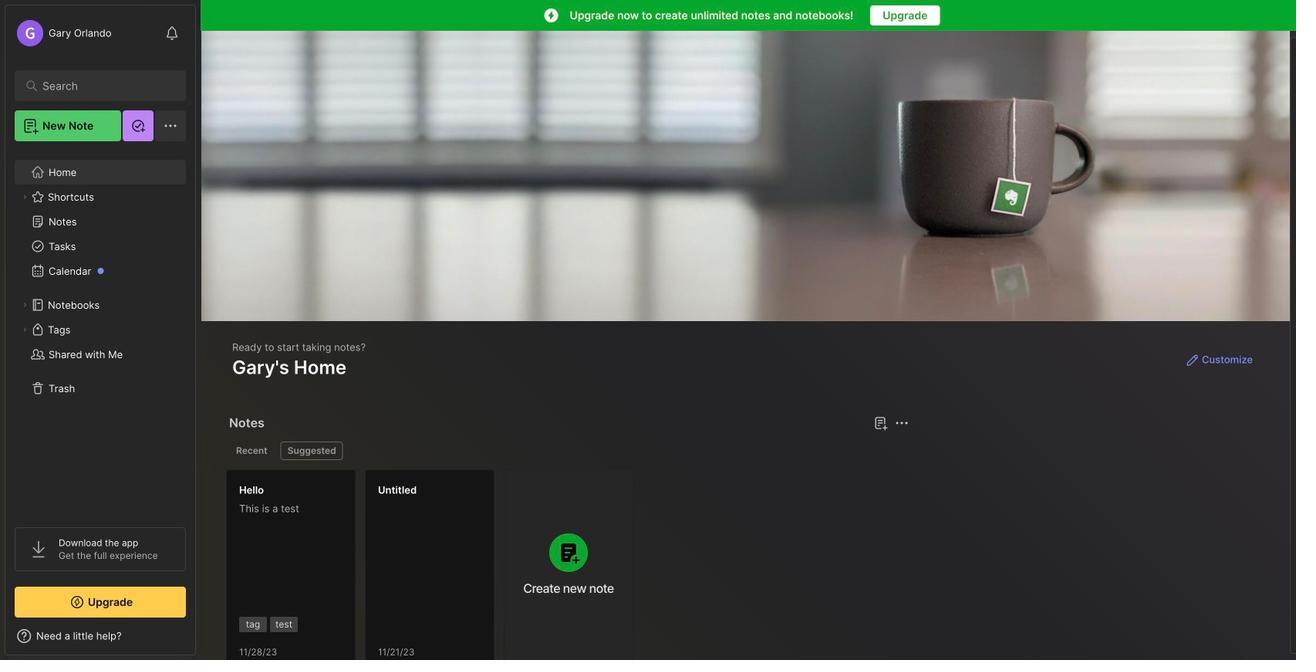Task type: describe. For each thing, give the bounding box(es) containing it.
more actions image
[[893, 414, 912, 432]]

tree inside main element
[[5, 151, 195, 513]]

click to collapse image
[[195, 631, 207, 650]]

main element
[[0, 0, 201, 660]]

expand notebooks image
[[20, 300, 29, 310]]



Task type: locate. For each thing, give the bounding box(es) containing it.
1 horizontal spatial tab
[[281, 442, 343, 460]]

Account field
[[15, 18, 112, 49]]

tree
[[5, 151, 195, 513]]

2 tab from the left
[[281, 442, 343, 460]]

tab
[[229, 442, 275, 460], [281, 442, 343, 460]]

1 tab from the left
[[229, 442, 275, 460]]

none search field inside main element
[[42, 76, 166, 95]]

More actions field
[[892, 412, 913, 434]]

Search text field
[[42, 79, 166, 93]]

0 horizontal spatial tab
[[229, 442, 275, 460]]

expand tags image
[[20, 325, 29, 334]]

None search field
[[42, 76, 166, 95]]

row group
[[226, 469, 643, 660]]

WHAT'S NEW field
[[5, 624, 195, 648]]

tab list
[[229, 442, 907, 460]]



Task type: vqa. For each thing, say whether or not it's contained in the screenshot.
ITALIC image
no



